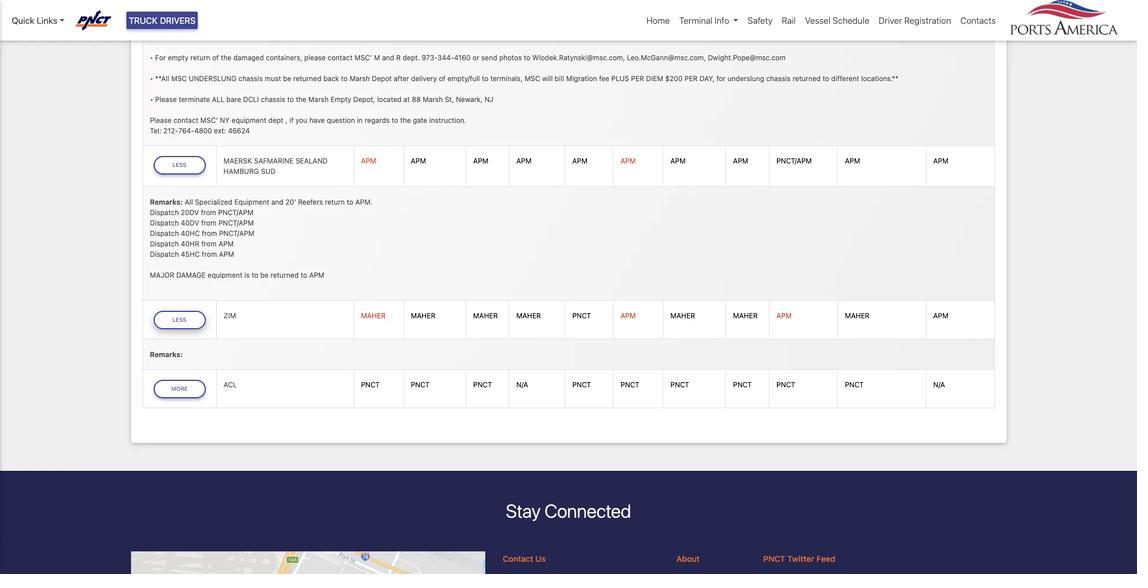Task type: describe. For each thing, give the bounding box(es) containing it.
1 vertical spatial of
[[439, 74, 446, 83]]

dept
[[268, 116, 284, 124]]

send
[[482, 53, 497, 62]]

dispatch 40ot from apm dispatch 40fr from pnct
[[150, 1, 236, 20]]

contacts link
[[956, 9, 1001, 32]]

from right 40dv
[[201, 219, 217, 227]]

1 horizontal spatial marsh
[[350, 74, 370, 83]]

drivers
[[384, 32, 407, 41]]

after
[[394, 74, 409, 83]]

• for •  for empty return of the damaged containers, please contact msc' m and r dept. 973-344-4160 or send photos  to wlodek.ratynski@msc.com, leo.mcgann@msc.com, dwight.pope@msc.com
[[150, 53, 153, 62]]

remarks: for remarks:
[[150, 350, 183, 359]]

check
[[179, 32, 198, 41]]

the down msc-
[[221, 53, 232, 62]]

schedule
[[833, 15, 870, 25]]

prior
[[339, 32, 354, 41]]

stay connected
[[506, 500, 631, 522]]

$200
[[666, 74, 683, 83]]

quick links
[[12, 15, 57, 25]]

connected
[[545, 500, 631, 522]]

344-
[[438, 53, 454, 62]]

apm inside dispatch 40ot from apm dispatch 40fr from pnct
[[219, 1, 234, 10]]

m
[[374, 53, 380, 62]]

20dv
[[181, 208, 199, 217]]

r
[[396, 53, 401, 62]]

40ot
[[181, 1, 199, 10]]

40fr
[[181, 11, 198, 20]]

from right 40hr
[[201, 239, 217, 248]]

or
[[473, 53, 480, 62]]

will
[[542, 74, 553, 83]]

the inside please contact msc' ny equipment dept , if you have question in regards to the gate instruction. tel: 212-764-4800 ext: 46624
[[400, 116, 411, 124]]

please for terminate
[[155, 95, 177, 104]]

terminal info link
[[675, 9, 743, 32]]

chassis right underslung
[[767, 74, 791, 83]]

locations.**
[[862, 74, 899, 83]]

sending
[[356, 32, 382, 41]]

45hc
[[181, 250, 200, 259]]

tel:
[[150, 126, 162, 135]]

4 maher from the left
[[517, 312, 541, 320]]

contact us
[[503, 554, 546, 564]]

shipments**
[[491, 32, 531, 41]]

instruction.
[[430, 116, 467, 124]]

empty
[[168, 53, 189, 62]]

set
[[291, 32, 301, 41]]

contacts
[[961, 15, 996, 25]]

terminal info
[[680, 15, 730, 25]]

from right 40ot
[[201, 1, 217, 10]]

sud
[[261, 167, 276, 176]]

stay
[[506, 500, 541, 522]]

dwight.pope@msc.com
[[708, 53, 786, 62]]

for
[[155, 53, 166, 62]]

chassis up dcli
[[239, 74, 263, 83]]

reefers
[[298, 198, 323, 206]]

less for zim
[[173, 317, 187, 323]]

st,
[[445, 95, 454, 104]]

maersk
[[224, 157, 252, 165]]

nj
[[485, 95, 494, 104]]

and inside 'remarks: all specialized equipment and 20' reefers return to apm. dispatch 20dv from pnct/apm dispatch 40dv from pnct/apm dispatch 40hc from pnct/apm dispatch 40hr from apm dispatch 45hc from apm'
[[271, 198, 284, 206]]

the left gen- on the left of the page
[[262, 32, 273, 41]]

returned left different
[[793, 74, 821, 83]]

major
[[150, 271, 174, 280]]

0 vertical spatial and
[[382, 53, 394, 62]]

from down specialized
[[201, 208, 216, 217]]

diem
[[646, 74, 664, 83]]

,
[[285, 116, 288, 124]]

quick
[[12, 15, 34, 25]]

0 horizontal spatial marsh
[[309, 95, 329, 104]]

contact
[[503, 554, 534, 564]]

vessel schedule link
[[801, 9, 875, 32]]

have
[[309, 116, 325, 124]]

equipment
[[234, 198, 270, 206]]

availability
[[303, 32, 337, 41]]

terminal
[[680, 15, 713, 25]]

2 dispatch from the top
[[150, 11, 179, 20]]

specialized
[[195, 198, 233, 206]]

acl
[[224, 381, 237, 390]]

• **all msc underslung chassis must be returned back to marsh depot after delivery of empty/full to terminals, msc will bill migration fee plus per diem $200 per day, for underslung chassis returned to different locations.**
[[150, 74, 899, 83]]

apm.
[[355, 198, 373, 206]]

pnct inside dispatch 40ot from apm dispatch 40fr from pnct
[[217, 11, 236, 20]]

home
[[647, 15, 670, 25]]

truck drivers link
[[126, 12, 198, 29]]

is
[[245, 271, 250, 280]]

40hr
[[181, 239, 199, 248]]

registration
[[905, 15, 952, 25]]

photos
[[499, 53, 522, 62]]

less for maersk safmarine sealand hamburg sud
[[173, 162, 187, 168]]

contact inside please contact msc' ny equipment dept , if you have question in regards to the gate instruction. tel: 212-764-4800 ext: 46624
[[174, 116, 198, 124]]

returned down please on the top left
[[293, 74, 322, 83]]

zim
[[224, 312, 236, 320]]

7 dispatch from the top
[[150, 250, 179, 259]]

if
[[290, 116, 294, 124]]

driver registration
[[879, 15, 952, 25]]

question
[[327, 116, 355, 124]]

us
[[536, 554, 546, 564]]

different
[[832, 74, 860, 83]]

• please check with msc-eqc for the gen-set availability prior sending drivers to terminal for the reefer shipments**
[[150, 32, 531, 41]]

more button
[[153, 380, 206, 399]]

2 horizontal spatial marsh
[[423, 95, 443, 104]]

4 dispatch from the top
[[150, 219, 179, 227]]

please
[[304, 53, 326, 62]]

all
[[212, 95, 225, 104]]

vessel schedule
[[805, 15, 870, 25]]

quick links link
[[12, 14, 64, 27]]

0 vertical spatial of
[[212, 53, 219, 62]]

20'
[[286, 198, 296, 206]]

you
[[296, 116, 308, 124]]

the left reefer
[[457, 32, 467, 41]]

dept.
[[403, 53, 420, 62]]

2 msc from the left
[[525, 74, 540, 83]]

6 maher from the left
[[733, 312, 758, 320]]

3 maher from the left
[[473, 312, 498, 320]]

please contact msc' ny equipment dept , if you have question in regards to the gate instruction. tel: 212-764-4800 ext: 46624
[[150, 116, 467, 135]]

in
[[357, 116, 363, 124]]



Task type: locate. For each thing, give the bounding box(es) containing it.
bill
[[555, 74, 565, 83]]

please
[[155, 32, 177, 41], [155, 95, 177, 104], [150, 116, 172, 124]]

and left 20'
[[271, 198, 284, 206]]

msc' left m
[[355, 53, 372, 62]]

of up underslung at the top left of page
[[212, 53, 219, 62]]

1 msc from the left
[[171, 74, 187, 83]]

0 horizontal spatial for
[[251, 32, 260, 41]]

• for • **all msc underslung chassis must be returned back to marsh depot after delivery of empty/full to terminals, msc will bill migration fee plus per diem $200 per day, for underslung chassis returned to different locations.**
[[150, 74, 153, 83]]

terminal
[[417, 32, 444, 41]]

0 horizontal spatial be
[[260, 271, 269, 280]]

underslung
[[189, 74, 237, 83]]

the up you on the top left
[[296, 95, 307, 104]]

for right day,
[[717, 74, 726, 83]]

msc
[[171, 74, 187, 83], [525, 74, 540, 83]]

returned right is
[[271, 271, 299, 280]]

hamburg
[[224, 167, 259, 176]]

dispatch left 40dv
[[150, 219, 179, 227]]

1 horizontal spatial be
[[283, 74, 291, 83]]

1 vertical spatial contact
[[174, 116, 198, 124]]

3 • from the top
[[150, 74, 153, 83]]

leo.mcgann@msc.com,
[[627, 53, 706, 62]]

per left diem
[[631, 74, 645, 83]]

1 horizontal spatial contact
[[328, 53, 353, 62]]

plus
[[612, 74, 629, 83]]

1 vertical spatial please
[[155, 95, 177, 104]]

safety link
[[743, 9, 778, 32]]

0 horizontal spatial of
[[212, 53, 219, 62]]

must
[[265, 74, 281, 83]]

dispatch left 40hc
[[150, 229, 179, 238]]

0 horizontal spatial per
[[631, 74, 645, 83]]

2 per from the left
[[685, 74, 698, 83]]

dispatch up truck drivers
[[150, 1, 179, 10]]

and left 'r'
[[382, 53, 394, 62]]

1 per from the left
[[631, 74, 645, 83]]

equipment up 46624
[[232, 116, 267, 124]]

1 less from the top
[[173, 162, 187, 168]]

msc right **all on the top left
[[171, 74, 187, 83]]

pnct
[[217, 11, 236, 20], [573, 312, 591, 320], [361, 381, 380, 390], [411, 381, 430, 390], [473, 381, 492, 390], [573, 381, 591, 390], [621, 381, 640, 390], [671, 381, 690, 390], [733, 381, 752, 390], [777, 381, 796, 390], [845, 381, 864, 390], [764, 554, 786, 564]]

2 maher from the left
[[411, 312, 436, 320]]

1 vertical spatial be
[[260, 271, 269, 280]]

0 vertical spatial remarks:
[[150, 198, 183, 206]]

less button down 764- on the top left of page
[[153, 156, 206, 175]]

driver
[[879, 15, 903, 25]]

2 less from the top
[[173, 317, 187, 323]]

1 horizontal spatial n/a
[[934, 381, 946, 390]]

0 vertical spatial return
[[190, 53, 210, 62]]

drivers
[[160, 15, 196, 25]]

the left gate
[[400, 116, 411, 124]]

please for check
[[155, 32, 177, 41]]

40dv
[[181, 219, 199, 227]]

from right 45hc
[[202, 250, 217, 259]]

links
[[37, 15, 57, 25]]

• please terminate all bare dcli chassis to the marsh empty depot, located at 88 marsh st, newark, nj
[[150, 95, 494, 104]]

•  for empty return of the damaged containers, please contact msc' m and r dept. 973-344-4160 or send photos  to wlodek.ratynski@msc.com, leo.mcgann@msc.com, dwight.pope@msc.com
[[150, 53, 786, 62]]

depot
[[372, 74, 392, 83]]

0 vertical spatial contact
[[328, 53, 353, 62]]

eqc
[[235, 32, 249, 41]]

please up the tel:
[[150, 116, 172, 124]]

located
[[377, 95, 402, 104]]

1 horizontal spatial msc
[[525, 74, 540, 83]]

• left for
[[150, 53, 153, 62]]

0 horizontal spatial contact
[[174, 116, 198, 124]]

973-
[[422, 53, 438, 62]]

return right reefers
[[325, 198, 345, 206]]

remarks: left all
[[150, 198, 183, 206]]

remarks: up more
[[150, 350, 183, 359]]

0 horizontal spatial return
[[190, 53, 210, 62]]

2 remarks: from the top
[[150, 350, 183, 359]]

1 horizontal spatial of
[[439, 74, 446, 83]]

with
[[200, 32, 214, 41]]

1 maher from the left
[[361, 312, 386, 320]]

gen-
[[275, 32, 291, 41]]

for right eqc
[[251, 32, 260, 41]]

1 horizontal spatial and
[[382, 53, 394, 62]]

be right must
[[283, 74, 291, 83]]

1 less button from the top
[[153, 156, 206, 175]]

to inside please contact msc' ny equipment dept , if you have question in regards to the gate instruction. tel: 212-764-4800 ext: 46624
[[392, 116, 399, 124]]

4 • from the top
[[150, 95, 153, 104]]

remarks: inside 'remarks: all specialized equipment and 20' reefers return to apm. dispatch 20dv from pnct/apm dispatch 40dv from pnct/apm dispatch 40hc from pnct/apm dispatch 40hr from apm dispatch 45hc from apm'
[[150, 198, 183, 206]]

twitter
[[788, 554, 815, 564]]

msc'
[[355, 53, 372, 62], [200, 116, 218, 124]]

dispatch left 40hr
[[150, 239, 179, 248]]

per left day,
[[685, 74, 698, 83]]

• left **all on the top left
[[150, 74, 153, 83]]

40hc
[[181, 229, 200, 238]]

5 dispatch from the top
[[150, 229, 179, 238]]

ny
[[220, 116, 230, 124]]

2 • from the top
[[150, 53, 153, 62]]

contact up 764- on the top left of page
[[174, 116, 198, 124]]

dispatch
[[150, 1, 179, 10], [150, 11, 179, 20], [150, 208, 179, 217], [150, 219, 179, 227], [150, 229, 179, 238], [150, 239, 179, 248], [150, 250, 179, 259]]

be right is
[[260, 271, 269, 280]]

ext:
[[214, 126, 226, 135]]

from
[[201, 1, 217, 10], [200, 11, 216, 20], [201, 208, 216, 217], [201, 219, 217, 227], [202, 229, 217, 238], [201, 239, 217, 248], [202, 250, 217, 259]]

0 vertical spatial equipment
[[232, 116, 267, 124]]

driver registration link
[[875, 9, 956, 32]]

msc left "will"
[[525, 74, 540, 83]]

2 n/a from the left
[[934, 381, 946, 390]]

at
[[404, 95, 410, 104]]

truck
[[129, 15, 158, 25]]

•
[[150, 32, 153, 41], [150, 53, 153, 62], [150, 74, 153, 83], [150, 95, 153, 104]]

for right terminal
[[446, 32, 455, 41]]

0 horizontal spatial msc
[[171, 74, 187, 83]]

1 vertical spatial remarks:
[[150, 350, 183, 359]]

wlodek.ratynski@msc.com,
[[533, 53, 625, 62]]

to inside 'remarks: all specialized equipment and 20' reefers return to apm. dispatch 20dv from pnct/apm dispatch 40dv from pnct/apm dispatch 40hc from pnct/apm dispatch 40hr from apm dispatch 45hc from apm'
[[347, 198, 354, 206]]

rail link
[[778, 9, 801, 32]]

equipment left is
[[208, 271, 243, 280]]

1 n/a from the left
[[517, 381, 528, 390]]

1 horizontal spatial per
[[685, 74, 698, 83]]

less button for zim
[[153, 311, 206, 330]]

chassis
[[239, 74, 263, 83], [767, 74, 791, 83], [261, 95, 285, 104]]

2 horizontal spatial for
[[717, 74, 726, 83]]

marsh right 88
[[423, 95, 443, 104]]

all
[[185, 198, 193, 206]]

chassis down must
[[261, 95, 285, 104]]

equipment inside please contact msc' ny equipment dept , if you have question in regards to the gate instruction. tel: 212-764-4800 ext: 46624
[[232, 116, 267, 124]]

about
[[677, 554, 700, 564]]

dispatch left 40fr
[[150, 11, 179, 20]]

• down truck
[[150, 32, 153, 41]]

3 dispatch from the top
[[150, 208, 179, 217]]

7 maher from the left
[[845, 312, 870, 320]]

marsh
[[350, 74, 370, 83], [309, 95, 329, 104], [423, 95, 443, 104]]

return down with
[[190, 53, 210, 62]]

please inside please contact msc' ny equipment dept , if you have question in regards to the gate instruction. tel: 212-764-4800 ext: 46624
[[150, 116, 172, 124]]

4800
[[194, 126, 212, 135]]

1 horizontal spatial for
[[446, 32, 455, 41]]

0 vertical spatial less button
[[153, 156, 206, 175]]

remarks: for remarks: all specialized equipment and 20' reefers return to apm. dispatch 20dv from pnct/apm dispatch 40dv from pnct/apm dispatch 40hc from pnct/apm dispatch 40hr from apm dispatch 45hc from apm
[[150, 198, 183, 206]]

marsh up have
[[309, 95, 329, 104]]

of right the delivery
[[439, 74, 446, 83]]

the
[[262, 32, 273, 41], [457, 32, 467, 41], [221, 53, 232, 62], [296, 95, 307, 104], [400, 116, 411, 124]]

contact down • please check with msc-eqc for the gen-set availability prior sending drivers to terminal for the reefer shipments**
[[328, 53, 353, 62]]

day,
[[700, 74, 715, 83]]

less
[[173, 162, 187, 168], [173, 317, 187, 323]]

1 vertical spatial less
[[173, 317, 187, 323]]

764-
[[178, 126, 194, 135]]

equipment
[[232, 116, 267, 124], [208, 271, 243, 280]]

1 dispatch from the top
[[150, 1, 179, 10]]

less button for maersk safmarine sealand hamburg sud
[[153, 156, 206, 175]]

pnct twitter feed
[[764, 554, 836, 564]]

2 less button from the top
[[153, 311, 206, 330]]

reefer
[[469, 32, 489, 41]]

back
[[324, 74, 339, 83]]

1 vertical spatial and
[[271, 198, 284, 206]]

6 dispatch from the top
[[150, 239, 179, 248]]

return inside 'remarks: all specialized equipment and 20' reefers return to apm. dispatch 20dv from pnct/apm dispatch 40dv from pnct/apm dispatch 40hc from pnct/apm dispatch 40hr from apm dispatch 45hc from apm'
[[325, 198, 345, 206]]

less down 764- on the top left of page
[[173, 162, 187, 168]]

dispatch left 20dv
[[150, 208, 179, 217]]

1 horizontal spatial msc'
[[355, 53, 372, 62]]

apm
[[219, 1, 234, 10], [361, 157, 376, 165], [411, 157, 426, 165], [473, 157, 489, 165], [517, 157, 532, 165], [573, 157, 588, 165], [621, 157, 636, 165], [671, 157, 686, 165], [733, 157, 749, 165], [845, 157, 861, 165], [934, 157, 949, 165], [219, 239, 234, 248], [219, 250, 234, 259], [309, 271, 325, 280], [621, 312, 636, 320], [777, 312, 792, 320], [934, 312, 949, 320]]

• up the tel:
[[150, 95, 153, 104]]

0 horizontal spatial n/a
[[517, 381, 528, 390]]

0 horizontal spatial and
[[271, 198, 284, 206]]

maersk safmarine sealand hamburg sud
[[224, 157, 328, 176]]

marsh up 'depot,'
[[350, 74, 370, 83]]

please down **all on the top left
[[155, 95, 177, 104]]

4160
[[454, 53, 471, 62]]

1 vertical spatial msc'
[[200, 116, 218, 124]]

dispatch up major
[[150, 250, 179, 259]]

from right 40fr
[[200, 11, 216, 20]]

0 vertical spatial be
[[283, 74, 291, 83]]

from right 40hc
[[202, 229, 217, 238]]

1 vertical spatial less button
[[153, 311, 206, 330]]

major damage equipment is to be returned to apm
[[150, 271, 325, 280]]

terminate
[[179, 95, 210, 104]]

rail
[[782, 15, 796, 25]]

bare
[[227, 95, 241, 104]]

less button down damage
[[153, 311, 206, 330]]

1 vertical spatial return
[[325, 198, 345, 206]]

0 vertical spatial please
[[155, 32, 177, 41]]

1 horizontal spatial return
[[325, 198, 345, 206]]

msc' inside please contact msc' ny equipment dept , if you have question in regards to the gate instruction. tel: 212-764-4800 ext: 46624
[[200, 116, 218, 124]]

5 maher from the left
[[671, 312, 695, 320]]

• for • please terminate all bare dcli chassis to the marsh empty depot, located at 88 marsh st, newark, nj
[[150, 95, 153, 104]]

0 vertical spatial msc'
[[355, 53, 372, 62]]

• for • please check with msc-eqc for the gen-set availability prior sending drivers to terminal for the reefer shipments**
[[150, 32, 153, 41]]

underslung
[[728, 74, 765, 83]]

sealand
[[296, 157, 328, 165]]

1 • from the top
[[150, 32, 153, 41]]

0 horizontal spatial msc'
[[200, 116, 218, 124]]

contact
[[328, 53, 353, 62], [174, 116, 198, 124]]

**all
[[155, 74, 169, 83]]

2 vertical spatial please
[[150, 116, 172, 124]]

msc' up 4800
[[200, 116, 218, 124]]

1 vertical spatial equipment
[[208, 271, 243, 280]]

safmarine
[[254, 157, 294, 165]]

regards
[[365, 116, 390, 124]]

less down damage
[[173, 317, 187, 323]]

dcli
[[243, 95, 259, 104]]

88
[[412, 95, 421, 104]]

0 vertical spatial less
[[173, 162, 187, 168]]

1 remarks: from the top
[[150, 198, 183, 206]]

please down truck drivers link
[[155, 32, 177, 41]]

feed
[[817, 554, 836, 564]]

home link
[[642, 9, 675, 32]]



Task type: vqa. For each thing, say whether or not it's contained in the screenshot.
up
no



